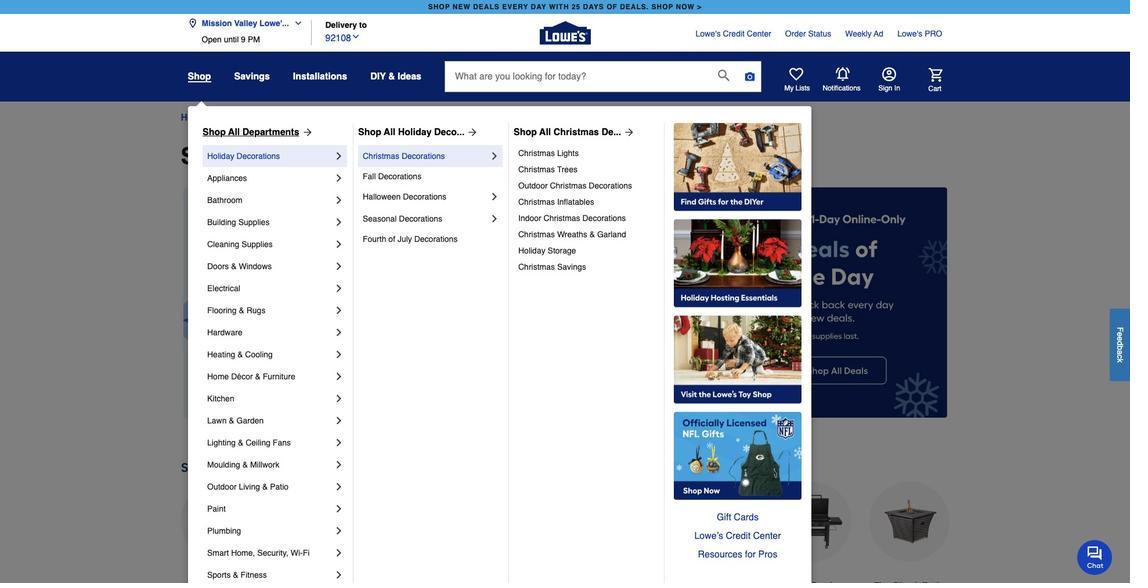 Task type: vqa. For each thing, say whether or not it's contained in the screenshot.
right Lowe'S
yes



Task type: locate. For each thing, give the bounding box(es) containing it.
plumbing
[[207, 527, 241, 536]]

1 vertical spatial outdoor
[[207, 483, 237, 492]]

& right the doors
[[231, 262, 237, 271]]

2 horizontal spatial arrow right image
[[622, 127, 636, 138]]

1 shop from the left
[[203, 127, 226, 138]]

holiday up christmas decorations
[[398, 127, 432, 138]]

1 horizontal spatial all
[[384, 127, 396, 138]]

all for holiday
[[384, 127, 396, 138]]

1 chevron right image from the top
[[333, 173, 345, 184]]

holiday hosting essentials. image
[[674, 220, 802, 308]]

credit
[[723, 29, 745, 38], [726, 531, 751, 542]]

christmas up christmas trees
[[519, 149, 555, 158]]

holiday decorations link
[[207, 145, 333, 167]]

fans
[[273, 439, 291, 448]]

arrow right image for shop all holiday deco...
[[465, 127, 479, 138]]

& for cooling
[[238, 350, 243, 360]]

holiday up "christmas savings"
[[519, 246, 546, 256]]

smart
[[207, 549, 229, 558]]

chevron right image for flooring & rugs
[[333, 305, 345, 317]]

smart home, security, wi-fi link
[[207, 542, 333, 565]]

& left rugs
[[239, 306, 244, 315]]

wi-
[[291, 549, 303, 558]]

9
[[241, 35, 246, 44]]

christmas down indoor
[[519, 230, 555, 239]]

&
[[389, 71, 395, 82], [590, 230, 595, 239], [231, 262, 237, 271], [239, 306, 244, 315], [238, 350, 243, 360], [255, 372, 261, 382], [229, 416, 234, 426], [238, 439, 244, 448], [243, 461, 248, 470], [262, 483, 268, 492], [233, 571, 239, 580]]

sports & fitness link
[[207, 565, 333, 584]]

security,
[[258, 549, 289, 558]]

outdoor down "moulding"
[[207, 483, 237, 492]]

all up christmas decorations
[[384, 127, 396, 138]]

& right sports
[[233, 571, 239, 580]]

1 horizontal spatial home
[[207, 372, 229, 382]]

shop
[[428, 3, 450, 11], [652, 3, 674, 11]]

center left order
[[747, 29, 772, 38]]

shop all holiday deco... link
[[358, 125, 479, 139]]

chevron right image for cleaning supplies
[[333, 239, 345, 250]]

0 horizontal spatial holiday
[[207, 152, 234, 161]]

garden
[[237, 416, 264, 426]]

0 vertical spatial home
[[181, 113, 207, 123]]

& for windows
[[231, 262, 237, 271]]

2 shop from the left
[[652, 3, 674, 11]]

chevron right image for kitchen
[[333, 393, 345, 405]]

doors & windows
[[207, 262, 272, 271]]

holiday
[[398, 127, 432, 138], [207, 152, 234, 161], [519, 246, 546, 256]]

christmas inside "link"
[[519, 263, 555, 272]]

all up christmas lights
[[540, 127, 551, 138]]

1 horizontal spatial shop
[[652, 3, 674, 11]]

arrow right image up christmas decorations link
[[465, 127, 479, 138]]

2 lowe's from the left
[[898, 29, 923, 38]]

all for departments
[[228, 127, 240, 138]]

credit inside "lowe's credit center" link
[[726, 531, 751, 542]]

christmas inflatables
[[519, 197, 595, 207]]

& left millwork
[[243, 461, 248, 470]]

cooling
[[245, 350, 273, 360]]

0 vertical spatial credit
[[723, 29, 745, 38]]

halloween decorations
[[363, 192, 447, 202]]

& left ceiling
[[238, 439, 244, 448]]

& for fitness
[[233, 571, 239, 580]]

chevron right image
[[333, 150, 345, 162], [489, 150, 501, 162], [489, 191, 501, 203], [333, 195, 345, 206], [489, 213, 501, 225], [333, 217, 345, 228], [333, 283, 345, 294], [333, 349, 345, 361], [333, 371, 345, 383], [333, 393, 345, 405], [333, 437, 345, 449], [333, 481, 345, 493]]

1 arrow right image from the left
[[299, 127, 313, 138]]

lights
[[558, 149, 579, 158]]

1 horizontal spatial lowe's
[[898, 29, 923, 38]]

christmas up indoor
[[519, 197, 555, 207]]

lawn & garden link
[[207, 410, 333, 432]]

1 vertical spatial center
[[754, 531, 782, 542]]

christmas for christmas decorations
[[363, 152, 400, 161]]

seasonal
[[363, 214, 397, 224]]

departments
[[243, 127, 299, 138]]

building supplies
[[207, 218, 270, 227]]

holiday for holiday storage
[[519, 246, 546, 256]]

2 vertical spatial holiday
[[519, 246, 546, 256]]

2 chevron right image from the top
[[333, 239, 345, 250]]

0 horizontal spatial shop
[[203, 127, 226, 138]]

shop up christmas lights
[[514, 127, 537, 138]]

appliances
[[207, 174, 247, 183]]

moulding
[[207, 461, 240, 470]]

1 horizontal spatial arrow right image
[[465, 127, 479, 138]]

arrow right image inside shop all christmas de... "link"
[[622, 127, 636, 138]]

all
[[228, 127, 240, 138], [384, 127, 396, 138], [540, 127, 551, 138]]

3 chevron right image from the top
[[333, 261, 345, 272]]

& for ideas
[[389, 71, 395, 82]]

outdoor for outdoor christmas decorations
[[519, 181, 548, 191]]

lowe's for lowe's credit center
[[696, 29, 721, 38]]

1 all from the left
[[228, 127, 240, 138]]

christmas lights
[[519, 149, 579, 158]]

gift cards
[[717, 513, 759, 523]]

2 horizontal spatial all
[[540, 127, 551, 138]]

2 horizontal spatial shop
[[514, 127, 537, 138]]

credit up search image
[[723, 29, 745, 38]]

outdoor inside outdoor christmas decorations link
[[519, 181, 548, 191]]

christmas decorations
[[363, 152, 445, 161]]

shop down home link
[[203, 127, 226, 138]]

mission valley lowe'... button
[[188, 12, 308, 35]]

3 shop from the left
[[514, 127, 537, 138]]

0 horizontal spatial all
[[228, 127, 240, 138]]

a prelit christmas tree. image
[[279, 482, 359, 562]]

all up holiday decorations
[[228, 127, 240, 138]]

chat invite button image
[[1078, 540, 1113, 575]]

2 arrow right image from the left
[[465, 127, 479, 138]]

christmas for christmas savings
[[519, 263, 555, 272]]

supplies up windows
[[242, 240, 273, 249]]

0 horizontal spatial arrow right image
[[299, 127, 313, 138]]

1 vertical spatial savings
[[181, 143, 270, 170]]

cleaning supplies
[[207, 240, 273, 249]]

arrow right image inside shop all holiday deco... link
[[465, 127, 479, 138]]

8 chevron right image from the top
[[333, 504, 345, 515]]

lowe's pro link
[[898, 28, 943, 39]]

for
[[745, 550, 756, 560]]

new
[[453, 3, 471, 11]]

halloween decorations link
[[363, 186, 489, 208]]

arrow right image inside shop all departments link
[[299, 127, 313, 138]]

supplies for building supplies
[[239, 218, 270, 227]]

1 vertical spatial home
[[207, 372, 229, 382]]

pm
[[248, 35, 260, 44]]

5 chevron right image from the top
[[333, 327, 345, 339]]

1 vertical spatial supplies
[[242, 240, 273, 249]]

lowe'...
[[260, 19, 289, 28]]

center for lowe's credit center
[[754, 531, 782, 542]]

all for christmas
[[540, 127, 551, 138]]

0 vertical spatial supplies
[[239, 218, 270, 227]]

shop left now
[[652, 3, 674, 11]]

credit for lowe's
[[726, 531, 751, 542]]

bathroom
[[207, 196, 243, 205]]

>
[[698, 3, 702, 11]]

savings down pm
[[234, 71, 270, 82]]

& right diy at the left of the page
[[389, 71, 395, 82]]

cleaning supplies link
[[207, 233, 333, 256]]

e up the b
[[1116, 337, 1126, 342]]

fall decorations
[[363, 172, 422, 181]]

electrical link
[[207, 278, 333, 300]]

deco...
[[434, 127, 465, 138]]

10 chevron right image from the top
[[333, 548, 345, 559]]

chevron right image
[[333, 173, 345, 184], [333, 239, 345, 250], [333, 261, 345, 272], [333, 305, 345, 317], [333, 327, 345, 339], [333, 415, 345, 427], [333, 459, 345, 471], [333, 504, 345, 515], [333, 526, 345, 537], [333, 548, 345, 559], [333, 570, 345, 581]]

in
[[895, 84, 901, 92]]

credit inside lowe's credit center link
[[723, 29, 745, 38]]

f e e d b a c k button
[[1111, 309, 1131, 382]]

christmas
[[554, 127, 599, 138], [519, 149, 555, 158], [363, 152, 400, 161], [519, 165, 555, 174], [550, 181, 587, 191], [519, 197, 555, 207], [544, 214, 581, 223], [519, 230, 555, 239], [519, 263, 555, 272]]

shop up christmas decorations
[[358, 127, 382, 138]]

to
[[359, 21, 367, 30]]

holiday up appliances on the top left
[[207, 152, 234, 161]]

shop left new
[[428, 3, 450, 11]]

wreaths
[[558, 230, 588, 239]]

& left the cooling
[[238, 350, 243, 360]]

decorations down "halloween decorations" link
[[399, 214, 443, 224]]

0 vertical spatial outdoor
[[519, 181, 548, 191]]

chevron right image for holiday decorations
[[333, 150, 345, 162]]

None search field
[[445, 61, 762, 103]]

& right lawn
[[229, 416, 234, 426]]

shop 25 days of deals by category. image
[[181, 458, 950, 478]]

arrow right image
[[299, 127, 313, 138], [465, 127, 479, 138], [622, 127, 636, 138]]

shop
[[203, 127, 226, 138], [358, 127, 382, 138], [514, 127, 537, 138]]

home
[[181, 113, 207, 123], [207, 372, 229, 382]]

& inside button
[[389, 71, 395, 82]]

1 horizontal spatial shop
[[358, 127, 382, 138]]

chevron right image for lighting & ceiling fans
[[333, 437, 345, 449]]

outdoor for outdoor living & patio
[[207, 483, 237, 492]]

arrow right image for shop all departments
[[299, 127, 313, 138]]

lighting
[[207, 439, 236, 448]]

4 chevron right image from the top
[[333, 305, 345, 317]]

0 horizontal spatial home
[[181, 113, 207, 123]]

lawn
[[207, 416, 227, 426]]

lowe's home improvement lists image
[[790, 67, 804, 81]]

smart home, security, wi-fi
[[207, 549, 310, 558]]

notifications
[[823, 84, 861, 92]]

lowe's left pro
[[898, 29, 923, 38]]

credit down gift cards "link"
[[726, 531, 751, 542]]

location image
[[188, 19, 197, 28]]

halloween
[[363, 192, 401, 202]]

christmas trees
[[519, 165, 578, 174]]

christmas for christmas lights
[[519, 149, 555, 158]]

0 vertical spatial center
[[747, 29, 772, 38]]

decorations down christmas decorations
[[378, 172, 422, 181]]

paint link
[[207, 498, 333, 520]]

christmas down 'holiday storage'
[[519, 263, 555, 272]]

home down shop button
[[181, 113, 207, 123]]

lowe's down >
[[696, 29, 721, 38]]

savings up appliances on the top left
[[181, 143, 270, 170]]

chevron right image for building supplies
[[333, 217, 345, 228]]

hardware
[[207, 328, 243, 337]]

savings down storage
[[558, 263, 586, 272]]

11 chevron right image from the top
[[333, 570, 345, 581]]

shop all christmas de...
[[514, 127, 622, 138]]

a
[[1116, 351, 1126, 355]]

2 vertical spatial savings
[[558, 263, 586, 272]]

0 horizontal spatial lowe's
[[696, 29, 721, 38]]

order
[[786, 29, 807, 38]]

gift cards link
[[674, 509, 802, 527]]

outdoor
[[519, 181, 548, 191], [207, 483, 237, 492]]

arrow right image up "holiday decorations" link on the left of page
[[299, 127, 313, 138]]

shop new deals every day with 25 days of deals. shop now > link
[[426, 0, 705, 14]]

& for garden
[[229, 416, 234, 426]]

f e e d b a c k
[[1116, 328, 1126, 363]]

chevron right image for moulding & millwork
[[333, 459, 345, 471]]

shop inside "link"
[[514, 127, 537, 138]]

home up kitchen
[[207, 372, 229, 382]]

lighting & ceiling fans link
[[207, 432, 333, 454]]

0 horizontal spatial shop
[[428, 3, 450, 11]]

shop for shop all departments
[[203, 127, 226, 138]]

0 vertical spatial holiday
[[398, 127, 432, 138]]

cleaning
[[207, 240, 239, 249]]

indoor christmas decorations
[[519, 214, 626, 223]]

f
[[1116, 328, 1126, 333]]

officially licensed n f l gifts. shop now. image
[[674, 412, 802, 501]]

1 e from the top
[[1116, 333, 1126, 337]]

christmas up lights
[[554, 127, 599, 138]]

2 horizontal spatial holiday
[[519, 246, 546, 256]]

3 arrow right image from the left
[[622, 127, 636, 138]]

& for ceiling
[[238, 439, 244, 448]]

mission
[[202, 19, 232, 28]]

christmas down christmas lights
[[519, 165, 555, 174]]

1 vertical spatial holiday
[[207, 152, 234, 161]]

supplies for cleaning supplies
[[242, 240, 273, 249]]

christmas up fall decorations
[[363, 152, 400, 161]]

decorations down christmas trees link
[[589, 181, 633, 191]]

chevron right image for doors & windows
[[333, 261, 345, 272]]

home link
[[181, 111, 207, 125]]

& for rugs
[[239, 306, 244, 315]]

6 chevron right image from the top
[[333, 415, 345, 427]]

7 chevron right image from the top
[[333, 459, 345, 471]]

outdoor inside outdoor living & patio link
[[207, 483, 237, 492]]

center up pros
[[754, 531, 782, 542]]

home décor & furniture
[[207, 372, 295, 382]]

all inside "link"
[[540, 127, 551, 138]]

center
[[747, 29, 772, 38], [754, 531, 782, 542]]

status
[[809, 29, 832, 38]]

lowe's home improvement account image
[[883, 67, 896, 81]]

e up d
[[1116, 333, 1126, 337]]

arrow right image up christmas lights link
[[622, 127, 636, 138]]

chevron down image
[[289, 19, 303, 28]]

9 chevron right image from the top
[[333, 526, 345, 537]]

flooring
[[207, 306, 237, 315]]

0 horizontal spatial outdoor
[[207, 483, 237, 492]]

1 horizontal spatial outdoor
[[519, 181, 548, 191]]

1 lowe's from the left
[[696, 29, 721, 38]]

92108 button
[[326, 30, 361, 45]]

outdoor down christmas trees
[[519, 181, 548, 191]]

2 all from the left
[[384, 127, 396, 138]]

supplies up "cleaning supplies"
[[239, 218, 270, 227]]

chevron right image for smart home, security, wi-fi
[[333, 548, 345, 559]]

2 shop from the left
[[358, 127, 382, 138]]

1 vertical spatial credit
[[726, 531, 751, 542]]

3 all from the left
[[540, 127, 551, 138]]

christmas wreaths & garland link
[[519, 227, 656, 243]]



Task type: describe. For each thing, give the bounding box(es) containing it.
christmas down christmas inflatables on the top
[[544, 214, 581, 223]]

home for home
[[181, 113, 207, 123]]

a fire pit table. image
[[870, 482, 950, 562]]

& down indoor christmas decorations link
[[590, 230, 595, 239]]

christmas wreaths & garland
[[519, 230, 627, 239]]

fall
[[363, 172, 376, 181]]

chevron right image for home décor & furniture
[[333, 371, 345, 383]]

holiday storage link
[[519, 243, 656, 259]]

open until 9 pm
[[202, 35, 260, 44]]

& for millwork
[[243, 461, 248, 470]]

shop button
[[188, 71, 211, 82]]

chevron right image for heating & cooling
[[333, 349, 345, 361]]

delivery
[[326, 21, 357, 30]]

resources for pros
[[698, 550, 778, 560]]

indoor christmas decorations link
[[519, 210, 656, 227]]

weekly
[[846, 29, 872, 38]]

decorations down shop all departments link
[[237, 152, 280, 161]]

a gas grill. image
[[772, 482, 851, 562]]

0 vertical spatial savings
[[234, 71, 270, 82]]

order status link
[[786, 28, 832, 39]]

gift
[[717, 513, 732, 523]]

decorations up "fall decorations" link
[[402, 152, 445, 161]]

outdoor living & patio link
[[207, 476, 333, 498]]

deals.
[[620, 3, 649, 11]]

flooring & rugs link
[[207, 300, 333, 322]]

chevron right image for halloween decorations
[[489, 191, 501, 203]]

christmas down trees
[[550, 181, 587, 191]]

fall decorations link
[[363, 167, 501, 186]]

indoor
[[519, 214, 542, 223]]

moulding & millwork link
[[207, 454, 333, 476]]

of
[[607, 3, 618, 11]]

chevron right image for bathroom
[[333, 195, 345, 206]]

christmas for christmas trees
[[519, 165, 555, 174]]

bathroom link
[[207, 189, 333, 211]]

christmas trees link
[[519, 161, 656, 178]]

find gifts for the diyer. image
[[674, 123, 802, 211]]

cart
[[929, 85, 942, 93]]

july
[[398, 235, 412, 244]]

search image
[[718, 70, 730, 81]]

moulding & millwork
[[207, 461, 280, 470]]

a stainless steel french door refrigerator. image
[[181, 482, 261, 562]]

resources for pros link
[[674, 546, 802, 565]]

home,
[[231, 549, 255, 558]]

visit the lowe's toy shop. image
[[674, 316, 802, 404]]

a stainless steel bathroom faucet. image
[[476, 482, 556, 562]]

outdoor christmas decorations link
[[519, 178, 656, 194]]

cards
[[734, 513, 759, 523]]

lowe's for lowe's pro
[[898, 29, 923, 38]]

1 horizontal spatial holiday
[[398, 127, 432, 138]]

chevron right image for christmas decorations
[[489, 150, 501, 162]]

shop for shop all holiday deco...
[[358, 127, 382, 138]]

resources
[[698, 550, 743, 560]]

holiday for holiday decorations
[[207, 152, 234, 161]]

storage
[[548, 246, 577, 256]]

now
[[676, 3, 695, 11]]

holiday storage
[[519, 246, 577, 256]]

chevron right image for sports & fitness
[[333, 570, 345, 581]]

decorations down seasonal decorations link
[[415, 235, 458, 244]]

heating & cooling
[[207, 350, 273, 360]]

heating
[[207, 350, 235, 360]]

chevron right image for outdoor living & patio
[[333, 481, 345, 493]]

chevron right image for appliances
[[333, 173, 345, 184]]

a leaf blower. image
[[673, 482, 753, 562]]

chevron right image for plumbing
[[333, 526, 345, 537]]

diy & ideas button
[[371, 66, 422, 87]]

plumbing link
[[207, 520, 333, 542]]

valley
[[234, 19, 257, 28]]

arrow right image for shop all christmas de...
[[622, 127, 636, 138]]

christmas for christmas wreaths & garland
[[519, 230, 555, 239]]

ceiling
[[246, 439, 271, 448]]

diy & ideas
[[371, 71, 422, 82]]

christmas inflatables link
[[519, 194, 656, 210]]

chevron right image for lawn & garden
[[333, 415, 345, 427]]

decorations down "fall decorations" link
[[403, 192, 447, 202]]

lowe's pro
[[898, 29, 943, 38]]

chevron right image for paint
[[333, 504, 345, 515]]

garland
[[598, 230, 627, 239]]

1 shop from the left
[[428, 3, 450, 11]]

b
[[1116, 346, 1126, 351]]

& left patio
[[262, 483, 268, 492]]

building supplies link
[[207, 211, 333, 233]]

with
[[549, 3, 570, 11]]

lowe's home improvement logo image
[[540, 7, 591, 58]]

shop new deals every day with 25 days of deals. shop now >
[[428, 3, 702, 11]]

savings inside "link"
[[558, 263, 586, 272]]

1-day online-only deals of the day. check every day for new deals. while supplies last. image
[[770, 188, 948, 418]]

camera image
[[745, 71, 756, 82]]

sign in
[[879, 84, 901, 92]]

lowe's
[[695, 531, 724, 542]]

chevron right image for electrical
[[333, 283, 345, 294]]

weekly ad link
[[846, 28, 884, 39]]

cart button
[[913, 68, 943, 93]]

fourth of july decorations
[[363, 235, 458, 244]]

trees
[[557, 165, 578, 174]]

ad
[[874, 29, 884, 38]]

decorations up 'garland'
[[583, 214, 626, 223]]

delivery to
[[326, 21, 367, 30]]

holiday decorations
[[207, 152, 280, 161]]

chevron right image for hardware
[[333, 327, 345, 339]]

hardware link
[[207, 322, 333, 344]]

lowe's home improvement notification center image
[[836, 67, 850, 81]]

my lists link
[[785, 67, 811, 93]]

weekly ad
[[846, 29, 884, 38]]

k
[[1116, 359, 1126, 363]]

& right décor
[[255, 372, 261, 382]]

savings button
[[234, 66, 270, 87]]

lowe's home improvement cart image
[[929, 68, 943, 82]]

2 e from the top
[[1116, 337, 1126, 342]]

shop for shop all christmas de...
[[514, 127, 537, 138]]

home décor & furniture link
[[207, 366, 333, 388]]

chevron right image for seasonal decorations
[[489, 213, 501, 225]]

until
[[224, 35, 239, 44]]

Search Query text field
[[445, 62, 709, 92]]

lighting & ceiling fans
[[207, 439, 291, 448]]

home for home décor & furniture
[[207, 372, 229, 382]]

25 days of deals. don't miss out on new deals every day. while supplies last. image
[[183, 188, 752, 419]]

credit for lowe's
[[723, 29, 745, 38]]

appliances link
[[207, 167, 333, 189]]

fitness
[[241, 571, 267, 580]]

day
[[531, 3, 547, 11]]

windows
[[239, 262, 272, 271]]

christmas decorations link
[[363, 145, 489, 167]]

kitchen
[[207, 394, 234, 404]]

open
[[202, 35, 222, 44]]

my
[[785, 84, 794, 92]]

christmas savings link
[[519, 259, 656, 275]]

lowe's credit center
[[695, 531, 782, 542]]

living
[[239, 483, 260, 492]]

christmas for christmas inflatables
[[519, 197, 555, 207]]

outdoor living & patio
[[207, 483, 289, 492]]

chevron down image
[[351, 32, 361, 41]]

fourth of july decorations link
[[363, 230, 501, 249]]

center for lowe's credit center
[[747, 29, 772, 38]]



